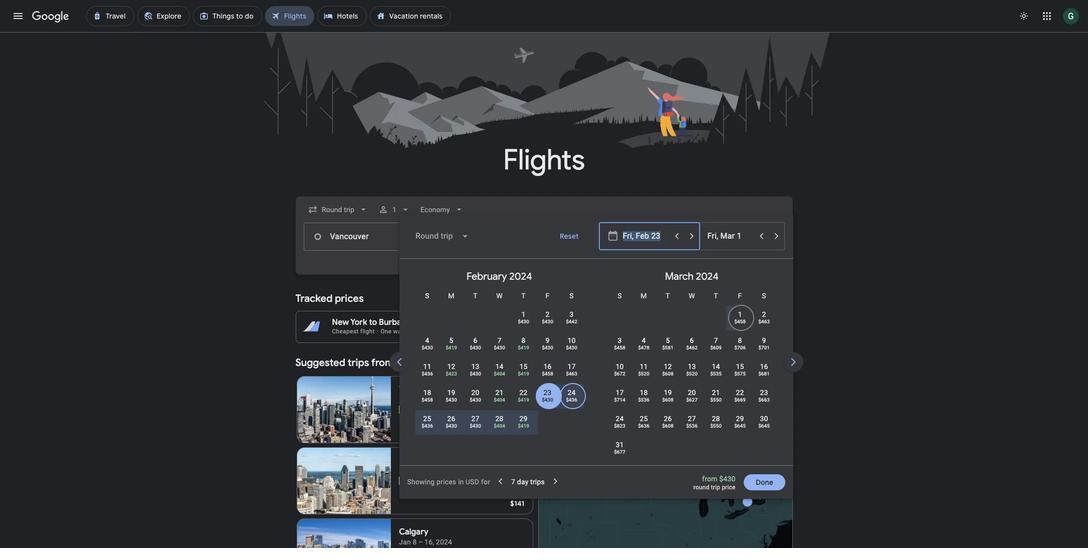 Task type: describe. For each thing, give the bounding box(es) containing it.
, 681 us dollars element
[[759, 371, 770, 377]]

19 $608
[[663, 389, 674, 403]]

round
[[694, 484, 710, 491]]

$404 for 28
[[494, 423, 505, 429]]

done
[[756, 478, 774, 487]]

sat, feb 3 element
[[570, 309, 574, 319]]

all
[[774, 294, 781, 303]]

flights
[[504, 142, 585, 178]]

15 $575
[[735, 363, 746, 377]]

february 2024
[[467, 270, 533, 283]]

wed, feb 21 element
[[496, 388, 504, 398]]

$218
[[768, 317, 785, 327]]

in
[[458, 478, 464, 486]]

1 burbank from the left
[[379, 317, 411, 327]]

grid inside flight search field
[[403, 263, 981, 471]]

tue, mar 12 element
[[664, 362, 672, 372]]

toronto jan 29 – feb 6, 2024
[[399, 385, 466, 404]]

$458 for 3
[[614, 345, 626, 351]]

16 for 16 $458
[[544, 363, 552, 371]]

23 $430
[[542, 389, 554, 403]]

10 $430
[[566, 336, 578, 351]]

$672
[[614, 371, 626, 377]]

, 645 us dollars element for 29
[[735, 423, 746, 429]]

2024 inside toronto jan 29 – feb 6, 2024
[[450, 396, 466, 404]]

$430 for 26
[[446, 423, 457, 429]]

20 $430
[[470, 389, 481, 403]]

, 404 us dollars element for 14
[[494, 371, 505, 377]]

$663
[[759, 397, 770, 403]]

7 day trips
[[512, 478, 545, 486]]

12 $608
[[663, 363, 674, 377]]

thu, mar 21 element
[[712, 388, 720, 398]]

2 s from the left
[[570, 292, 574, 300]]

$430 for 9
[[542, 345, 554, 351]]

23 $663
[[759, 389, 770, 403]]

22 for 22 $669
[[736, 389, 744, 397]]

Departure text field
[[623, 223, 669, 250]]

row containing 17
[[608, 383, 777, 412]]

28 for 28 $404
[[496, 415, 504, 423]]

sun, mar 3 element
[[618, 335, 622, 346]]

17 $463
[[566, 363, 578, 377]]

18 for 18 $458
[[423, 389, 432, 397]]

21 $550
[[711, 389, 722, 403]]

, 714 us dollars element
[[614, 397, 626, 403]]

, 436 us dollars element for 24
[[566, 397, 578, 403]]

mon, feb 5 element
[[450, 335, 454, 346]]

25 $436
[[422, 415, 433, 429]]

24 $436
[[566, 389, 578, 403]]

mon, feb 19 element
[[448, 388, 456, 398]]

29 $419
[[518, 415, 530, 429]]

, 436 us dollars element for 25
[[422, 423, 433, 429]]

1 s from the left
[[425, 292, 430, 300]]

mon, feb 12 element
[[448, 362, 456, 372]]

18 $536
[[638, 389, 650, 403]]

nonstop for toronto
[[411, 406, 439, 414]]

7 for 7 day trips
[[512, 478, 516, 486]]

29 $645
[[735, 415, 746, 429]]

, 575 us dollars element
[[735, 371, 746, 377]]

sat, feb 10 element
[[568, 335, 576, 346]]

11 $436
[[422, 363, 433, 377]]

 image inside suggested trips from vancouver 'region'
[[441, 405, 443, 415]]

cheapest flight
[[332, 328, 375, 335]]

, 430 us dollars element for 27
[[470, 423, 481, 429]]

sun, mar 31 element
[[616, 440, 624, 450]]

$462
[[687, 345, 698, 351]]

explore destinations button
[[701, 355, 793, 371]]

7 $609
[[711, 336, 722, 351]]

1 t from the left
[[474, 292, 478, 300]]

25 for 25 $636
[[640, 415, 648, 423]]

, 430 us dollars element for 7
[[494, 345, 505, 351]]

$419 for 29
[[518, 423, 530, 429]]

min for montreal
[[469, 477, 481, 485]]

13 $520
[[687, 363, 698, 377]]

m for march 2024
[[641, 292, 647, 300]]

$701
[[759, 345, 770, 351]]

to for miami to burbank or los angeles
[[524, 317, 532, 327]]

$627
[[687, 397, 698, 403]]

$430 for 10
[[566, 345, 578, 351]]

row group inside grid
[[789, 263, 981, 461]]

, 520 us dollars element for 11
[[638, 371, 650, 377]]

$581
[[663, 345, 674, 351]]

fri, mar 1, return date. element
[[738, 309, 742, 319]]

23 for 23 $430
[[544, 389, 552, 397]]

mon, mar 11 element
[[640, 362, 648, 372]]

9 $701
[[759, 336, 770, 351]]

5 $581
[[663, 336, 674, 351]]

$404 for 14
[[494, 371, 505, 377]]

, 550 us dollars element for 28
[[711, 423, 722, 429]]

suggested trips from vancouver
[[296, 357, 446, 369]]

218 US dollars text field
[[768, 317, 785, 327]]

5 for 5 $419
[[450, 336, 454, 345]]

$681
[[759, 371, 770, 377]]

Departure text field
[[623, 223, 669, 250]]

, 462 us dollars element
[[687, 345, 698, 351]]

27 for 27 $430
[[472, 415, 480, 423]]

, 430 us dollars element for 10
[[566, 345, 578, 351]]

to for vancouver to new york
[[709, 317, 717, 327]]

price
[[722, 484, 736, 491]]

$608 for 26
[[663, 423, 674, 429]]

$645 for 30
[[759, 423, 770, 429]]

10 for 10 $672
[[616, 363, 624, 371]]

mon, mar 4 element
[[642, 335, 646, 346]]

explore
[[713, 359, 738, 368]]

1 or from the left
[[413, 317, 421, 327]]

8 for 8 $419
[[522, 336, 526, 345]]

wed, mar 27 element
[[688, 414, 696, 424]]

26 for 26 $430
[[448, 415, 456, 423]]

$430 for 2
[[542, 319, 554, 324]]

vancouver inside tracked prices region
[[667, 317, 707, 327]]

$86
[[513, 428, 525, 437]]

tue, feb 27 element
[[472, 414, 480, 424]]

10 for 10 $430
[[568, 336, 576, 345]]

from inside from $430 round trip price
[[703, 475, 718, 483]]

vancouver inside 'region'
[[396, 357, 446, 369]]

1 york from the left
[[351, 317, 367, 327]]

$636
[[638, 423, 650, 429]]

march
[[665, 270, 694, 283]]

prices for showing
[[437, 478, 456, 486]]

1 new from the left
[[332, 317, 349, 327]]

nonstop for montreal
[[411, 477, 439, 485]]

$430 for 6
[[470, 345, 481, 351]]

9 for 9 $701
[[762, 336, 767, 345]]

35
[[459, 406, 467, 414]]

3 t from the left
[[666, 292, 670, 300]]

$608 for 12
[[663, 371, 674, 377]]

1 los from the left
[[423, 317, 436, 327]]

8 $419
[[518, 336, 530, 351]]

march 2024 row group
[[596, 263, 789, 464]]

showing
[[407, 478, 435, 486]]

17 $714
[[614, 389, 626, 403]]

$430 for 20
[[470, 397, 481, 403]]

usd
[[466, 478, 480, 486]]

6 $430
[[470, 336, 481, 351]]

jan for montreal
[[399, 467, 411, 475]]

, 430 us dollars element for 19
[[446, 397, 457, 403]]

86 US dollars text field
[[513, 428, 525, 437]]

, 430 us dollars element for 9
[[542, 345, 554, 351]]

sat, feb 17 element
[[568, 362, 576, 372]]

new york to burbank or los angeles
[[332, 317, 468, 327]]

mon, mar 25 element
[[640, 414, 648, 424]]

, 430 us dollars element for 1
[[518, 319, 530, 324]]

showing prices in usd for
[[407, 478, 491, 486]]

4 $430
[[422, 336, 433, 351]]

miami to burbank or los angeles button
[[463, 311, 626, 343]]

reset button
[[548, 224, 591, 248]]

24 $823
[[614, 415, 626, 429]]

tracked prices region
[[296, 287, 793, 343]]

18 $458
[[422, 389, 433, 403]]

, 419 us dollars element for 22
[[518, 397, 530, 403]]

2024 inside the february 2024 row group
[[510, 270, 533, 283]]

los inside button
[[577, 317, 591, 327]]

for
[[481, 478, 491, 486]]

4 hr 50 min
[[445, 477, 481, 485]]

141 US dollars text field
[[510, 499, 525, 508]]

$430 for 7
[[494, 345, 505, 351]]

fri, feb 2 element
[[546, 309, 550, 319]]

, 430 us dollars element for 13
[[470, 371, 481, 377]]

$706
[[735, 345, 746, 351]]

calgary jan 8 – 16, 2024
[[399, 527, 452, 546]]

mon, mar 18 element
[[640, 388, 648, 398]]

february
[[467, 270, 507, 283]]

thu, mar 14 element
[[712, 362, 720, 372]]

tracked prices
[[296, 292, 364, 305]]

3 for 3 $458
[[618, 336, 622, 345]]

$430 for from $430
[[720, 475, 736, 483]]

$714
[[614, 397, 626, 403]]

$419 for 15
[[518, 371, 530, 377]]

row containing 18
[[415, 383, 584, 412]]

trips inside 'region'
[[348, 357, 369, 369]]

$520 for 13
[[687, 371, 698, 377]]

or inside miami to burbank or los angeles button
[[567, 317, 576, 327]]

12 $423
[[446, 363, 457, 377]]

19 for 19 $608
[[664, 389, 672, 397]]

15 – 23,
[[413, 467, 438, 475]]

view
[[756, 294, 772, 303]]

1 button
[[375, 198, 415, 222]]

previous image
[[387, 350, 411, 374]]

, 458 us dollars element for 1
[[735, 319, 746, 324]]

tue, mar 5 element
[[666, 335, 670, 346]]

11 for 11 $436
[[423, 363, 432, 371]]

fri, feb 9 element
[[546, 335, 550, 346]]

, 436 us dollars element for 11
[[422, 371, 433, 377]]

suggested trips from vancouver region
[[296, 351, 793, 548]]

1 horizontal spatial  image
[[441, 476, 443, 486]]

burbank inside button
[[534, 317, 566, 327]]

wed, mar 13 element
[[688, 362, 696, 372]]

2 $463
[[759, 310, 770, 324]]

26 $430
[[446, 415, 457, 429]]

21 for 21 $404
[[496, 389, 504, 397]]

min for toronto
[[469, 406, 481, 414]]

2 $430
[[542, 310, 554, 324]]

sun, mar 10 element
[[616, 362, 624, 372]]

$550 for 21
[[711, 397, 722, 403]]

lynx air image
[[399, 477, 407, 485]]

14 for 14 $535
[[712, 363, 720, 371]]

, 423 us dollars element
[[446, 371, 457, 377]]

1 angeles from the left
[[437, 317, 468, 327]]

w for march
[[689, 292, 695, 300]]

calgary
[[399, 527, 429, 537]]

, 677 us dollars element
[[614, 449, 626, 455]]

3 $442
[[566, 310, 578, 324]]

one
[[381, 328, 392, 335]]

$419 for 5
[[446, 345, 457, 351]]

fri, mar 15 element
[[736, 362, 744, 372]]

sun, feb 11 element
[[423, 362, 432, 372]]

from inside 'region'
[[371, 357, 394, 369]]

Flight search field
[[288, 197, 981, 499]]

$458 for 1
[[735, 319, 746, 324]]

done button
[[744, 470, 786, 494]]

, 419 us dollars element for 8
[[518, 345, 530, 351]]

tue, feb 13 element
[[472, 362, 480, 372]]

6 for 6 $430
[[474, 336, 478, 345]]

, 706 us dollars element
[[735, 345, 746, 351]]

15 $419
[[518, 363, 530, 377]]

f for march 2024
[[738, 292, 742, 300]]

toronto
[[399, 385, 428, 395]]

fri, feb 23, departure date. element
[[544, 388, 552, 398]]

3 for 3 $442
[[570, 310, 574, 318]]

1 $458
[[735, 310, 746, 324]]

14 $535
[[711, 363, 722, 377]]

13 $430
[[470, 363, 481, 377]]



Task type: vqa. For each thing, say whether or not it's contained in the screenshot.


Task type: locate. For each thing, give the bounding box(es) containing it.
6 up the , 462 us dollars element
[[690, 336, 694, 345]]

26 inside 26 $608
[[664, 415, 672, 423]]

angeles up mon, feb 5 element at left
[[437, 317, 468, 327]]

11 inside 11 $436
[[423, 363, 432, 371]]

27 inside 27 $536
[[688, 415, 696, 423]]

1 22 from the left
[[520, 389, 528, 397]]

22 inside 22 $419
[[520, 389, 528, 397]]

2 12 from the left
[[664, 363, 672, 371]]

4 down 6,
[[445, 406, 449, 414]]

$430 for 19
[[446, 397, 457, 403]]

m up mon, mar 4 element
[[641, 292, 647, 300]]

0 vertical spatial from
[[371, 357, 394, 369]]

wed, feb 28 element
[[496, 414, 504, 424]]

2 9 from the left
[[762, 336, 767, 345]]

28 $550
[[711, 415, 722, 429]]

8 – 16,
[[413, 538, 434, 546]]

way
[[393, 328, 405, 335]]

18 inside 18 $458
[[423, 389, 432, 397]]

2 , 550 us dollars element from the top
[[711, 423, 722, 429]]

1 15 from the left
[[520, 363, 528, 371]]

0 horizontal spatial 29
[[520, 415, 528, 423]]

12 down "$581"
[[664, 363, 672, 371]]

$520 up 'mon, mar 18' element
[[638, 371, 650, 377]]

2 25 from the left
[[640, 415, 648, 423]]

2 27 from the left
[[688, 415, 696, 423]]

$669
[[735, 397, 746, 403]]

, 672 us dollars element
[[614, 371, 626, 377]]

$463 for 17
[[566, 371, 578, 377]]

1 horizontal spatial , 536 us dollars element
[[687, 423, 698, 429]]

vancouver up wed, mar 6 element
[[667, 317, 707, 327]]

$823
[[614, 423, 626, 429]]

8 down miami
[[522, 336, 526, 345]]

6,
[[442, 396, 448, 404]]

, 608 us dollars element
[[663, 371, 674, 377], [663, 397, 674, 403], [663, 423, 674, 429]]

1 11 from the left
[[423, 363, 432, 371]]

flight
[[360, 328, 375, 335]]

2024
[[510, 270, 533, 283], [696, 270, 719, 283], [450, 396, 466, 404], [440, 467, 456, 475], [436, 538, 452, 546]]

$436 for 24
[[566, 397, 578, 403]]

1 horizontal spatial 11
[[640, 363, 648, 371]]

$419 for 8
[[518, 345, 530, 351]]

trips right day
[[531, 478, 545, 486]]

$419 for 22
[[518, 397, 530, 403]]

4 inside 4 $430
[[425, 336, 430, 345]]

None text field
[[304, 223, 445, 251]]

 image left in
[[441, 476, 443, 486]]

1 horizontal spatial , 645 us dollars element
[[759, 423, 770, 429]]

1 vertical spatial nonstop
[[411, 477, 439, 485]]

1 inside 1 $458
[[738, 310, 742, 318]]

27
[[472, 415, 480, 423], [688, 415, 696, 423]]

, 701 us dollars element
[[759, 345, 770, 351]]

0 horizontal spatial 16
[[544, 363, 552, 371]]

17 inside 17 $714
[[616, 389, 624, 397]]

fri, mar 22 element
[[736, 388, 744, 398]]

1 horizontal spatial 7
[[512, 478, 516, 486]]

jan inside montreal jan 15 – 23, 2024
[[399, 467, 411, 475]]

, 636 us dollars element
[[638, 423, 650, 429]]

, 520 us dollars element
[[638, 371, 650, 377], [687, 371, 698, 377]]

31
[[616, 441, 624, 449]]

2 for march 2024
[[762, 310, 767, 318]]

28
[[496, 415, 504, 423], [712, 415, 720, 423]]

, 463 us dollars element
[[759, 319, 770, 324], [566, 371, 578, 377]]

0 horizontal spatial 15
[[520, 363, 528, 371]]

2 $645 from the left
[[759, 423, 770, 429]]

, 458 us dollars element up sun, mar 10 element
[[614, 345, 626, 351]]

8 up the $706
[[738, 336, 742, 345]]

1 vertical spatial 10
[[616, 363, 624, 371]]

3 inside 3 $458
[[618, 336, 622, 345]]

, 463 us dollars element up sat, mar 9 element
[[759, 319, 770, 324]]

21
[[496, 389, 504, 397], [712, 389, 720, 397]]

7 down miami
[[498, 336, 502, 345]]

new left fri, mar 1, return date. element
[[719, 317, 736, 327]]

$419 up thu, feb 29 element
[[518, 397, 530, 403]]

$458 down toronto
[[422, 397, 433, 403]]

7 inside 7 $430
[[498, 336, 502, 345]]

, 520 us dollars element for 13
[[687, 371, 698, 377]]

21 for 21 $550
[[712, 389, 720, 397]]

, 458 us dollars element for 16
[[542, 371, 554, 377]]

tue, feb 6 element
[[474, 335, 478, 346]]

2 f from the left
[[738, 292, 742, 300]]

8 inside 8 $706
[[738, 336, 742, 345]]

1 for february 2024
[[522, 310, 526, 318]]

2 19 from the left
[[664, 389, 672, 397]]

2 11 from the left
[[640, 363, 648, 371]]

2 t from the left
[[522, 292, 526, 300]]

26 for 26 $608
[[664, 415, 672, 423]]

row containing 25
[[415, 409, 536, 438]]

1 vertical spatial hr
[[451, 477, 457, 485]]

1 horizontal spatial 6
[[690, 336, 694, 345]]

2024 right the march
[[696, 270, 719, 283]]

hr for montreal
[[451, 477, 457, 485]]

21 down 14 $404
[[496, 389, 504, 397]]

, 458 us dollars element
[[735, 319, 746, 324], [614, 345, 626, 351], [542, 371, 554, 377], [422, 397, 433, 403]]

1 inside popup button
[[393, 206, 397, 214]]

0 vertical spatial hr
[[451, 406, 457, 414]]

16 inside 16 $458
[[544, 363, 552, 371]]

, 458 us dollars element for 18
[[422, 397, 433, 403]]

Return text field
[[708, 223, 754, 250], [707, 223, 753, 250]]

1 20 from the left
[[472, 389, 480, 397]]

1 8 from the left
[[522, 336, 526, 345]]

2024 up the showing prices in usd for
[[440, 467, 456, 475]]

1 vertical spatial min
[[469, 477, 481, 485]]

sun, feb 4 element
[[425, 335, 430, 346]]

1 26 from the left
[[448, 415, 456, 423]]

min
[[469, 406, 481, 414], [469, 477, 481, 485]]

wed, mar 6 element
[[690, 335, 694, 346]]

, 419 us dollars element up 'thu, feb 22' element
[[518, 371, 530, 377]]

$419 up the thu, feb 15 element
[[518, 345, 530, 351]]

11
[[423, 363, 432, 371], [640, 363, 648, 371]]

montreal jan 15 – 23, 2024
[[399, 456, 456, 475]]

30
[[760, 415, 769, 423]]

16 inside 16 $681
[[760, 363, 769, 371]]

2 15 from the left
[[736, 363, 744, 371]]

20 inside the 20 $627
[[688, 389, 696, 397]]

0 horizontal spatial m
[[448, 292, 455, 300]]

row
[[512, 301, 584, 333], [728, 301, 777, 333], [415, 331, 584, 360], [608, 331, 777, 360], [415, 357, 584, 386], [608, 357, 777, 386], [415, 383, 584, 412], [608, 383, 777, 412], [415, 409, 536, 438], [608, 409, 777, 438]]

nonstop down 29 – feb
[[411, 406, 439, 414]]

2 burbank from the left
[[534, 317, 566, 327]]

min left for
[[469, 477, 481, 485]]

14 down 7 $430
[[496, 363, 504, 371]]

trips inside flight search field
[[531, 478, 545, 486]]

grid
[[403, 263, 981, 471]]

$645 down 30
[[759, 423, 770, 429]]

1 horizontal spatial 28
[[712, 415, 720, 423]]

2 vertical spatial $436
[[422, 423, 433, 429]]

$575
[[735, 371, 746, 377]]

2 angeles from the left
[[592, 317, 623, 327]]

1 vertical spatial $436
[[566, 397, 578, 403]]

$458 for 18
[[422, 397, 433, 403]]

2 for february 2024
[[546, 310, 550, 318]]

9 inside 9 $430
[[546, 336, 550, 345]]

vancouver to new york
[[667, 317, 754, 327]]

50
[[459, 477, 467, 485]]

24 inside 24 $823
[[616, 415, 624, 423]]

$463 inside "march 2024" row group
[[759, 319, 770, 324]]

1 nonstop from the top
[[411, 406, 439, 414]]

29 inside 29 $645
[[736, 415, 744, 423]]

thu, feb 8 element
[[522, 335, 526, 346]]

3 inside 3 $442
[[570, 310, 574, 318]]

1 horizontal spatial 21
[[712, 389, 720, 397]]

row containing 10
[[608, 357, 777, 386]]

0 horizontal spatial 21
[[496, 389, 504, 397]]

w down february 2024
[[497, 292, 503, 300]]

nonstop down 15 – 23, on the bottom left of the page
[[411, 477, 439, 485]]

1 horizontal spatial 27
[[688, 415, 696, 423]]

to right miami
[[524, 317, 532, 327]]

vancouver
[[667, 317, 707, 327], [396, 357, 446, 369]]

20 for 20 $627
[[688, 389, 696, 397]]

0 horizontal spatial 28
[[496, 415, 504, 423]]

29
[[520, 415, 528, 423], [736, 415, 744, 423]]

0 vertical spatial min
[[469, 406, 481, 414]]

, 404 us dollars element
[[494, 371, 505, 377], [494, 397, 505, 403], [494, 423, 505, 429]]

vancouver down 4 $430
[[396, 357, 446, 369]]

17 inside 17 $463
[[568, 363, 576, 371]]

1 horizontal spatial 29
[[736, 415, 744, 423]]

1 horizontal spatial 1
[[522, 310, 526, 318]]

sun, mar 24 element
[[616, 414, 624, 424]]

s
[[425, 292, 430, 300], [570, 292, 574, 300], [618, 292, 622, 300], [762, 292, 767, 300]]

1 horizontal spatial 19
[[664, 389, 672, 397]]

return text field for departure text field
[[707, 223, 753, 250]]

, 645 us dollars element
[[735, 423, 746, 429], [759, 423, 770, 429]]

, 442 us dollars element
[[566, 319, 578, 324]]

, 535 us dollars element
[[711, 371, 722, 377]]

0 horizontal spatial 23
[[544, 389, 552, 397]]

14 inside 14 $404
[[496, 363, 504, 371]]

1 jan from the top
[[399, 396, 411, 404]]

, 436 us dollars element right 23 $430
[[566, 397, 578, 403]]

2 16 from the left
[[760, 363, 769, 371]]

sat, mar 30 element
[[760, 414, 769, 424]]

1 vertical spatial , 436 us dollars element
[[566, 397, 578, 403]]

11 down 4 $430
[[423, 363, 432, 371]]

13 inside the 13 $520
[[688, 363, 696, 371]]

5 inside 5 $419
[[450, 336, 454, 345]]

2 5 from the left
[[666, 336, 670, 345]]

16
[[544, 363, 552, 371], [760, 363, 769, 371]]

0 horizontal spatial 17
[[568, 363, 576, 371]]

1 inside 1 $430
[[522, 310, 526, 318]]

one way
[[381, 328, 405, 335]]

, 669 us dollars element
[[735, 397, 746, 403]]

1 vertical spatial 3
[[618, 336, 622, 345]]

1 horizontal spatial 14
[[712, 363, 720, 371]]

to up 'flight'
[[369, 317, 377, 327]]

1 $645 from the left
[[735, 423, 746, 429]]

1 , 404 us dollars element from the top
[[494, 371, 505, 377]]

hr for toronto
[[451, 406, 457, 414]]

1 horizontal spatial 5
[[666, 336, 670, 345]]

sat, mar 16 element
[[760, 362, 769, 372]]

1 horizontal spatial 23
[[760, 389, 769, 397]]

21 $404
[[494, 389, 505, 403]]

0 horizontal spatial 9
[[546, 336, 550, 345]]

, 608 us dollars element up tue, mar 19 element
[[663, 371, 674, 377]]

2 2 from the left
[[762, 310, 767, 318]]

, 436 us dollars element up sun, feb 18 "element"
[[422, 371, 433, 377]]

2 14 from the left
[[712, 363, 720, 371]]

2 horizontal spatial 7
[[714, 336, 718, 345]]

14 for 14 $404
[[496, 363, 504, 371]]

21 inside 21 $550
[[712, 389, 720, 397]]

from $430 round trip price
[[694, 475, 736, 491]]

1 13 from the left
[[472, 363, 480, 371]]

21 down $535
[[712, 389, 720, 397]]

$608
[[663, 371, 674, 377], [663, 397, 674, 403], [663, 423, 674, 429]]

5 right sun, feb 4 element
[[450, 336, 454, 345]]

25 $636
[[638, 415, 650, 429]]

2024 inside montreal jan 15 – 23, 2024
[[440, 467, 456, 475]]

1 to from the left
[[369, 317, 377, 327]]

1 vertical spatial $608
[[663, 397, 674, 403]]

0 horizontal spatial 8
[[522, 336, 526, 345]]

1 vertical spatial , 463 us dollars element
[[566, 371, 578, 377]]

2 26 from the left
[[664, 415, 672, 423]]

1 horizontal spatial w
[[689, 292, 695, 300]]

, 430 us dollars element for 26
[[446, 423, 457, 429]]

29 down $669
[[736, 415, 744, 423]]

0 vertical spatial , 550 us dollars element
[[711, 397, 722, 403]]

2 , 404 us dollars element from the top
[[494, 397, 505, 403]]

$430 for 4
[[422, 345, 433, 351]]

, 550 us dollars element
[[711, 397, 722, 403], [711, 423, 722, 429]]

1 w from the left
[[497, 292, 503, 300]]

nonstop
[[411, 406, 439, 414], [411, 477, 439, 485]]

1 vertical spatial from
[[703, 475, 718, 483]]

12 for 12 $608
[[664, 363, 672, 371]]

to up thu, mar 7 element
[[709, 317, 717, 327]]

1 horizontal spatial 8
[[738, 336, 742, 345]]

1 9 from the left
[[546, 336, 550, 345]]

2 $608 from the top
[[663, 397, 674, 403]]

, 609 us dollars element
[[711, 345, 722, 351]]

0 horizontal spatial burbank
[[379, 317, 411, 327]]

6 inside 6 $462
[[690, 336, 694, 345]]

24 down 17 $463
[[568, 389, 576, 397]]

1 horizontal spatial los
[[577, 317, 591, 327]]

4 for 4 hr 50 min
[[445, 477, 449, 485]]

1 horizontal spatial 17
[[616, 389, 624, 397]]

0 horizontal spatial 1
[[393, 206, 397, 214]]

$536
[[638, 397, 650, 403], [687, 423, 698, 429]]

angeles
[[437, 317, 468, 327], [592, 317, 623, 327]]

, 478 us dollars element
[[638, 345, 650, 351]]

new
[[332, 317, 349, 327], [719, 317, 736, 327]]

, 458 us dollars element down toronto
[[422, 397, 433, 403]]

, 458 us dollars element up fri, feb 23, departure date. element
[[542, 371, 554, 377]]

, 436 us dollars element
[[422, 371, 433, 377], [566, 397, 578, 403], [422, 423, 433, 429]]

15 up $575
[[736, 363, 744, 371]]

t down february at the left
[[474, 292, 478, 300]]

, 404 us dollars element for 28
[[494, 423, 505, 429]]

12 inside 12 $423
[[448, 363, 456, 371]]

s left the all
[[762, 292, 767, 300]]

1 horizontal spatial from
[[703, 475, 718, 483]]

0 horizontal spatial 18
[[423, 389, 432, 397]]

7 up , 609 us dollars element
[[714, 336, 718, 345]]

None field
[[304, 201, 373, 219], [417, 201, 468, 219], [407, 224, 477, 248], [304, 201, 373, 219], [417, 201, 468, 219], [407, 224, 477, 248]]

2 , 520 us dollars element from the left
[[687, 371, 698, 377]]

1 horizontal spatial new
[[719, 317, 736, 327]]

0 horizontal spatial 14
[[496, 363, 504, 371]]

2 vertical spatial $608
[[663, 423, 674, 429]]

, 419 us dollars element for 29
[[518, 423, 530, 429]]

0 horizontal spatial from
[[371, 357, 394, 369]]

13 for 13 $520
[[688, 363, 696, 371]]

, 608 us dollars element for 19
[[663, 397, 674, 403]]

 image inside tracked prices region
[[377, 328, 379, 335]]

flair airlines image
[[399, 406, 407, 414]]

$458 up 'fri, mar 8' element
[[735, 319, 746, 324]]

25 inside the 25 $436
[[423, 415, 432, 423]]

1 horizontal spatial vancouver
[[667, 317, 707, 327]]

0 horizontal spatial  image
[[377, 328, 379, 335]]

$608 for 19
[[663, 397, 674, 403]]

2
[[546, 310, 550, 318], [762, 310, 767, 318]]

0 vertical spatial $550
[[711, 397, 722, 403]]

25 inside 25 $636
[[640, 415, 648, 423]]

1 horizontal spatial m
[[641, 292, 647, 300]]

2024 inside calgary jan 8 – 16, 2024
[[436, 538, 452, 546]]

1 12 from the left
[[448, 363, 456, 371]]

thu, feb 15 element
[[520, 362, 528, 372]]

$536 for 18
[[638, 397, 650, 403]]

t down the march
[[666, 292, 670, 300]]

$608 up tue, mar 26 element
[[663, 397, 674, 403]]

m inside row group
[[641, 292, 647, 300]]

3
[[570, 310, 574, 318], [618, 336, 622, 345]]

2 min from the top
[[469, 477, 481, 485]]

$550 left 29 $645
[[711, 423, 722, 429]]

$458 up fri, feb 23, departure date. element
[[542, 371, 554, 377]]

17
[[568, 363, 576, 371], [616, 389, 624, 397]]

thu, mar 28 element
[[712, 414, 720, 424]]

$463 inside row
[[566, 371, 578, 377]]

2 los from the left
[[577, 317, 591, 327]]

3 to from the left
[[709, 317, 717, 327]]

w
[[497, 292, 503, 300], [689, 292, 695, 300]]

0 vertical spatial 3
[[570, 310, 574, 318]]

$436 for 11
[[422, 371, 433, 377]]

, 419 us dollars element for 5
[[446, 345, 457, 351]]

0 horizontal spatial 6
[[474, 336, 478, 345]]

$458 for 16
[[542, 371, 554, 377]]

9 inside '9 $701'
[[762, 336, 767, 345]]

miami
[[499, 317, 522, 327]]

2 29 from the left
[[736, 415, 744, 423]]

1 $520 from the left
[[638, 371, 650, 377]]

15 for 15 $575
[[736, 363, 744, 371]]

0 vertical spatial 17
[[568, 363, 576, 371]]

1 horizontal spatial 25
[[640, 415, 648, 423]]

0 horizontal spatial 5
[[450, 336, 454, 345]]

sun, mar 17 element
[[616, 388, 624, 398]]

5 for 5 $581
[[666, 336, 670, 345]]

30 $645
[[759, 415, 770, 429]]

29 inside 29 $419
[[520, 415, 528, 423]]

7 left day
[[512, 478, 516, 486]]

explore destinations
[[713, 359, 781, 368]]

20 $627
[[687, 389, 698, 403]]

1 horizontal spatial 13
[[688, 363, 696, 371]]

thu, feb 29 element
[[520, 414, 528, 424]]

hr left in
[[451, 477, 457, 485]]

prices inside region
[[335, 292, 364, 305]]

2 york from the left
[[737, 317, 754, 327]]

 image
[[441, 405, 443, 415]]

, 419 us dollars element right 28 $404
[[518, 423, 530, 429]]

change appearance image
[[1013, 4, 1037, 28]]

1 vertical spatial $550
[[711, 423, 722, 429]]

, 645 us dollars element down 30
[[759, 423, 770, 429]]

york
[[351, 317, 367, 327], [737, 317, 754, 327]]

1 29 from the left
[[520, 415, 528, 423]]

0 vertical spatial $404
[[494, 371, 505, 377]]

12 inside 12 $608
[[664, 363, 672, 371]]

1 5 from the left
[[450, 336, 454, 345]]

29 for 29 $645
[[736, 415, 744, 423]]

8 inside 8 $419
[[522, 336, 526, 345]]

3 , 404 us dollars element from the top
[[494, 423, 505, 429]]

2 vertical spatial , 404 us dollars element
[[494, 423, 505, 429]]

1 6 from the left
[[474, 336, 478, 345]]

1 horizontal spatial f
[[738, 292, 742, 300]]

0 horizontal spatial 24
[[568, 389, 576, 397]]

23 inside 23 $430
[[544, 389, 552, 397]]

$436 up sun, feb 18 "element"
[[422, 371, 433, 377]]

22 $669
[[735, 389, 746, 403]]

2 jan from the top
[[399, 467, 411, 475]]

reset
[[560, 232, 579, 241]]

22 up $669
[[736, 389, 744, 397]]

, 536 us dollars element for 18
[[638, 397, 650, 403]]

5 up "$581"
[[666, 336, 670, 345]]

$458 up sun, mar 10 element
[[614, 345, 626, 351]]

prices up "cheapest" on the bottom left of the page
[[335, 292, 364, 305]]

22 for 22 $419
[[520, 389, 528, 397]]

jan up flair airlines image
[[399, 396, 411, 404]]

15 inside 15 $575
[[736, 363, 744, 371]]

10 down ", 442 us dollars" element
[[568, 336, 576, 345]]

$423
[[446, 371, 457, 377]]

tue, feb 20 element
[[472, 388, 480, 398]]

15 inside "15 $419"
[[520, 363, 528, 371]]

0 horizontal spatial , 520 us dollars element
[[638, 371, 650, 377]]

2 , 645 us dollars element from the left
[[759, 423, 770, 429]]

w down the march 2024
[[689, 292, 695, 300]]

2 $520 from the left
[[687, 371, 698, 377]]

1 14 from the left
[[496, 363, 504, 371]]

wed, feb 14 element
[[496, 362, 504, 372]]

$430 for 23
[[542, 397, 554, 403]]

3 up $442
[[570, 310, 574, 318]]

6 right mon, feb 5 element at left
[[474, 336, 478, 345]]

3 jan from the top
[[399, 538, 411, 546]]

2 new from the left
[[719, 317, 736, 327]]

2 inside 2 $463
[[762, 310, 767, 318]]

0 vertical spatial , 404 us dollars element
[[494, 371, 505, 377]]

, 520 us dollars element up wed, mar 20 element
[[687, 371, 698, 377]]

19 $430
[[446, 389, 457, 403]]

2 18 from the left
[[640, 389, 648, 397]]

7 inside 7 $609
[[714, 336, 718, 345]]

$419 right 28 $404
[[518, 423, 530, 429]]

19 inside 19 $430
[[448, 389, 456, 397]]

6 inside "6 $430"
[[474, 336, 478, 345]]

$520 up wed, mar 20 element
[[687, 371, 698, 377]]

14 up $535
[[712, 363, 720, 371]]

from down one
[[371, 357, 394, 369]]

24 for 24 $436
[[568, 389, 576, 397]]

$535
[[711, 371, 722, 377]]

2 w from the left
[[689, 292, 695, 300]]

2 $550 from the top
[[711, 423, 722, 429]]

1 , 608 us dollars element from the top
[[663, 371, 674, 377]]

, 436 us dollars element left 26 $430
[[422, 423, 433, 429]]

28 inside 28 $404
[[496, 415, 504, 423]]

4 for 4 hr 35 min
[[445, 406, 449, 414]]

28 inside 28 $550
[[712, 415, 720, 423]]

$404
[[494, 371, 505, 377], [494, 397, 505, 403], [494, 423, 505, 429]]

1 for march 2024
[[738, 310, 742, 318]]

1 horizontal spatial 9
[[762, 336, 767, 345]]

29 up 86 us dollars text box
[[520, 415, 528, 423]]

1 , 550 us dollars element from the top
[[711, 397, 722, 403]]

hr
[[451, 406, 457, 414], [451, 477, 457, 485]]

$430
[[518, 319, 530, 324], [542, 319, 554, 324], [422, 345, 433, 351], [470, 345, 481, 351], [494, 345, 505, 351], [542, 345, 554, 351], [566, 345, 578, 351], [470, 371, 481, 377], [446, 397, 457, 403], [470, 397, 481, 403], [542, 397, 554, 403], [446, 423, 457, 429], [470, 423, 481, 429], [720, 475, 736, 483]]

$645
[[735, 423, 746, 429], [759, 423, 770, 429]]

sun, feb 18 element
[[423, 388, 432, 398]]

fri, mar 8 element
[[738, 335, 742, 346]]

1 $430
[[518, 310, 530, 324]]

, 404 us dollars element up wed, feb 28 element
[[494, 397, 505, 403]]

15 for 15 $419
[[520, 363, 528, 371]]

2024 inside "march 2024" row group
[[696, 270, 719, 283]]

1 16 from the left
[[544, 363, 552, 371]]

sat, feb 24 element
[[568, 388, 576, 398]]

1 min from the top
[[469, 406, 481, 414]]

22 inside the 22 $669
[[736, 389, 744, 397]]

miami to burbank or los angeles
[[499, 317, 623, 327]]

11 inside 11 $520
[[640, 363, 648, 371]]

fri, feb 16 element
[[544, 362, 552, 372]]

, 663 us dollars element
[[759, 397, 770, 403]]

2 m from the left
[[641, 292, 647, 300]]

0 horizontal spatial to
[[369, 317, 377, 327]]

from up trip
[[703, 475, 718, 483]]

next image
[[782, 350, 806, 374]]

, 430 us dollars element for 2
[[542, 319, 554, 324]]

1 , 520 us dollars element from the left
[[638, 371, 650, 377]]

, 430 us dollars element
[[518, 319, 530, 324], [542, 319, 554, 324], [422, 345, 433, 351], [470, 345, 481, 351], [494, 345, 505, 351], [542, 345, 554, 351], [566, 345, 578, 351], [470, 371, 481, 377], [446, 397, 457, 403], [470, 397, 481, 403], [542, 397, 554, 403], [446, 423, 457, 429], [470, 423, 481, 429]]

1 23 from the left
[[544, 389, 552, 397]]

, 581 us dollars element
[[663, 345, 674, 351]]

2 6 from the left
[[690, 336, 694, 345]]

27 inside 27 $430
[[472, 415, 480, 423]]

angeles inside button
[[592, 317, 623, 327]]

to
[[369, 317, 377, 327], [524, 317, 532, 327], [709, 317, 717, 327]]

f
[[546, 292, 550, 300], [738, 292, 742, 300]]

0 vertical spatial , 436 us dollars element
[[422, 371, 433, 377]]

sun, feb 25 element
[[423, 414, 432, 424]]

1 21 from the left
[[496, 389, 504, 397]]

13
[[472, 363, 480, 371], [688, 363, 696, 371]]

26 inside 26 $430
[[448, 415, 456, 423]]

wed, mar 20 element
[[688, 388, 696, 398]]

1 m from the left
[[448, 292, 455, 300]]

0 vertical spatial trips
[[348, 357, 369, 369]]

1 25 from the left
[[423, 415, 432, 423]]

1 vertical spatial trips
[[531, 478, 545, 486]]

$536 right 26 $608
[[687, 423, 698, 429]]

$430 for 13
[[470, 371, 481, 377]]

3 left mon, mar 4 element
[[618, 336, 622, 345]]

0 horizontal spatial , 463 us dollars element
[[566, 371, 578, 377]]

, 550 us dollars element left 29 $645
[[711, 423, 722, 429]]

$520
[[638, 371, 650, 377], [687, 371, 698, 377]]

w inside the february 2024 row group
[[497, 292, 503, 300]]

2 28 from the left
[[712, 415, 720, 423]]

0 horizontal spatial new
[[332, 317, 349, 327]]

5
[[450, 336, 454, 345], [666, 336, 670, 345]]

3 $608 from the top
[[663, 423, 674, 429]]

sat, mar 23 element
[[760, 388, 769, 398]]

3 $458
[[614, 336, 626, 351]]

24
[[568, 389, 576, 397], [616, 415, 624, 423]]

$536 up mon, mar 25 element
[[638, 397, 650, 403]]

18 inside 18 $536
[[640, 389, 648, 397]]

$436 for 25
[[422, 423, 433, 429]]

grid containing february 2024
[[403, 263, 981, 471]]

0 horizontal spatial angeles
[[437, 317, 468, 327]]

, 645 us dollars element for 30
[[759, 423, 770, 429]]

$463 for 2
[[759, 319, 770, 324]]

, 823 us dollars element
[[614, 423, 626, 429]]

23 down 16 $458
[[544, 389, 552, 397]]

$430 inside from $430 round trip price
[[720, 475, 736, 483]]

s up sat, feb 3 element
[[570, 292, 574, 300]]

, 419 us dollars element
[[446, 345, 457, 351], [518, 345, 530, 351], [518, 371, 530, 377], [518, 397, 530, 403], [518, 423, 530, 429]]

prices inside flight search field
[[437, 478, 456, 486]]

14 $404
[[494, 363, 505, 377]]

, 463 us dollars element for 17
[[566, 371, 578, 377]]

2 vertical spatial , 608 us dollars element
[[663, 423, 674, 429]]

jan inside toronto jan 29 – feb 6, 2024
[[399, 396, 411, 404]]

13 inside 13 $430
[[472, 363, 480, 371]]

16 for 16 $681
[[760, 363, 769, 371]]

16 $681
[[759, 363, 770, 377]]

return text field for departure text box
[[708, 223, 754, 250]]

tue, mar 19 element
[[664, 388, 672, 398]]

2 inside 2 $430
[[546, 310, 550, 318]]

trips
[[348, 357, 369, 369], [531, 478, 545, 486]]

2 vertical spatial , 436 us dollars element
[[422, 423, 433, 429]]

27 $430
[[470, 415, 481, 429]]

0 horizontal spatial 25
[[423, 415, 432, 423]]

f inside "march 2024" row group
[[738, 292, 742, 300]]

0 horizontal spatial 3
[[570, 310, 574, 318]]

1 28 from the left
[[496, 415, 504, 423]]

to inside button
[[524, 317, 532, 327]]

row containing 3
[[608, 331, 777, 360]]

9
[[546, 336, 550, 345], [762, 336, 767, 345]]

0 horizontal spatial , 645 us dollars element
[[735, 423, 746, 429]]

fri, mar 29 element
[[736, 414, 744, 424]]

29 for 29 $419
[[520, 415, 528, 423]]

mon, feb 26 element
[[448, 414, 456, 424]]

1 , 645 us dollars element from the left
[[735, 423, 746, 429]]

4 hr 35 min
[[445, 406, 481, 414]]

22 $419
[[518, 389, 530, 403]]

, 419 us dollars element for 15
[[518, 371, 530, 377]]

1 $608 from the top
[[663, 371, 674, 377]]

2 nonstop from the top
[[411, 477, 439, 485]]

burbank
[[379, 317, 411, 327], [534, 317, 566, 327]]

1 vertical spatial , 536 us dollars element
[[687, 423, 698, 429]]

2 $404 from the top
[[494, 397, 505, 403]]

2 or from the left
[[567, 317, 576, 327]]

2 hr from the top
[[451, 477, 457, 485]]

2 13 from the left
[[688, 363, 696, 371]]

row containing 24
[[608, 409, 777, 438]]

0 vertical spatial vancouver
[[667, 317, 707, 327]]

s up new york to burbank or los angeles
[[425, 292, 430, 300]]

2 23 from the left
[[760, 389, 769, 397]]

, 536 us dollars element
[[638, 397, 650, 403], [687, 423, 698, 429]]

or
[[413, 317, 421, 327], [567, 317, 576, 327]]

1 2 from the left
[[546, 310, 550, 318]]

17 down the 10 $430
[[568, 363, 576, 371]]

 image
[[377, 328, 379, 335], [441, 476, 443, 486]]

0 vertical spatial , 536 us dollars element
[[638, 397, 650, 403]]

6 $462
[[687, 336, 698, 351]]

2 to from the left
[[524, 317, 532, 327]]

suggested
[[296, 357, 346, 369]]

4 t from the left
[[714, 292, 719, 300]]

0 horizontal spatial $520
[[638, 371, 650, 377]]

12 for 12 $423
[[448, 363, 456, 371]]

los up sun, feb 4 element
[[423, 317, 436, 327]]

0 horizontal spatial york
[[351, 317, 367, 327]]

jan up lynx air image on the bottom
[[399, 467, 411, 475]]

row containing 4
[[415, 331, 584, 360]]

row containing 11
[[415, 357, 584, 386]]

13 down "6 $430"
[[472, 363, 480, 371]]

0 horizontal spatial 27
[[472, 415, 480, 423]]

swap origin and destination. image
[[441, 231, 453, 243]]

min right the 35
[[469, 406, 481, 414]]

9 for 9 $430
[[546, 336, 550, 345]]

, 404 us dollars element for 21
[[494, 397, 505, 403]]

view all
[[756, 294, 781, 303]]

thu, mar 7 element
[[714, 335, 718, 346]]

tue, mar 26 element
[[664, 414, 672, 424]]

t up "thu, feb 1" element
[[522, 292, 526, 300]]

3 s from the left
[[618, 292, 622, 300]]

t up 'vancouver to new york'
[[714, 292, 719, 300]]

trips down cheapest flight
[[348, 357, 369, 369]]

2024 right 8 – 16,
[[436, 538, 452, 546]]

thu, feb 1 element
[[522, 309, 526, 319]]

$645 for 29
[[735, 423, 746, 429]]

w for february
[[497, 292, 503, 300]]

3 , 608 us dollars element from the top
[[663, 423, 674, 429]]

, 550 us dollars element up thu, mar 28 element
[[711, 397, 722, 403]]

19 inside 19 $608
[[664, 389, 672, 397]]

27 down , 627 us dollars element
[[688, 415, 696, 423]]

0 horizontal spatial f
[[546, 292, 550, 300]]

5 inside 5 $581
[[666, 336, 670, 345]]

row group
[[789, 263, 981, 461]]

2 horizontal spatial 1
[[738, 310, 742, 318]]

24 inside 24 $436
[[568, 389, 576, 397]]

f inside row group
[[546, 292, 550, 300]]

11 for 11 $520
[[640, 363, 648, 371]]

4 inside 4 $478
[[642, 336, 646, 345]]

sat, mar 2 element
[[762, 309, 767, 319]]

1 f from the left
[[546, 292, 550, 300]]

w inside "march 2024" row group
[[689, 292, 695, 300]]

0 horizontal spatial vancouver
[[396, 357, 446, 369]]

, 458 us dollars element for 3
[[614, 345, 626, 351]]

february 2024 row group
[[403, 263, 596, 461]]

18 for 18 $536
[[640, 389, 648, 397]]

jan
[[399, 396, 411, 404], [399, 467, 411, 475], [399, 538, 411, 546]]

10 inside the 10 $430
[[568, 336, 576, 345]]

1 horizontal spatial 20
[[688, 389, 696, 397]]

23 inside 23 $663
[[760, 389, 769, 397]]

angeles up sun, mar 3 element
[[592, 317, 623, 327]]

m inside the february 2024 row group
[[448, 292, 455, 300]]

25 down 29 – feb
[[423, 415, 432, 423]]

, 627 us dollars element
[[687, 397, 698, 403]]

$550
[[711, 397, 722, 403], [711, 423, 722, 429]]

2 21 from the left
[[712, 389, 720, 397]]

, 608 us dollars element right the , 636 us dollars element
[[663, 423, 674, 429]]

jan inside calgary jan 8 – 16, 2024
[[399, 538, 411, 546]]

1 horizontal spatial or
[[567, 317, 576, 327]]

1 19 from the left
[[448, 389, 456, 397]]

$442
[[566, 319, 578, 324]]

0 horizontal spatial 11
[[423, 363, 432, 371]]

0 vertical spatial $608
[[663, 371, 674, 377]]

$419 up 'thu, feb 22' element
[[518, 371, 530, 377]]

s up sun, mar 3 element
[[618, 292, 622, 300]]

2 22 from the left
[[736, 389, 744, 397]]

main menu image
[[12, 10, 24, 22]]

23 for 23 $663
[[760, 389, 769, 397]]

1 horizontal spatial $645
[[759, 423, 770, 429]]

m up mon, feb 5 element at left
[[448, 292, 455, 300]]

$404 up wed, feb 21 element
[[494, 371, 505, 377]]

19 for 19 $430
[[448, 389, 456, 397]]

4 s from the left
[[762, 292, 767, 300]]

f up fri, feb 2 'element'
[[546, 292, 550, 300]]

2 , 608 us dollars element from the top
[[663, 397, 674, 403]]

, 550 us dollars element for 21
[[711, 397, 722, 403]]

thu, feb 22 element
[[520, 388, 528, 398]]

1 hr from the top
[[451, 406, 457, 414]]

sat, mar 9 element
[[762, 335, 767, 346]]

wed, feb 7 element
[[498, 335, 502, 346]]

20 for 20 $430
[[472, 389, 480, 397]]

, 536 us dollars element for 27
[[687, 423, 698, 429]]

$520 for 11
[[638, 371, 650, 377]]

t
[[474, 292, 478, 300], [522, 292, 526, 300], [666, 292, 670, 300], [714, 292, 719, 300]]

10
[[568, 336, 576, 345], [616, 363, 624, 371]]

0 horizontal spatial $536
[[638, 397, 650, 403]]

0 horizontal spatial 20
[[472, 389, 480, 397]]

10 inside 10 $672
[[616, 363, 624, 371]]

21 inside 21 $404
[[496, 389, 504, 397]]

7 for 7 $430
[[498, 336, 502, 345]]

2 20 from the left
[[688, 389, 696, 397]]

2 8 from the left
[[738, 336, 742, 345]]

14 inside 14 $535
[[712, 363, 720, 371]]

$430 for 27
[[470, 423, 481, 429]]

20 inside 20 $430
[[472, 389, 480, 397]]

1 vertical spatial 24
[[616, 415, 624, 423]]



